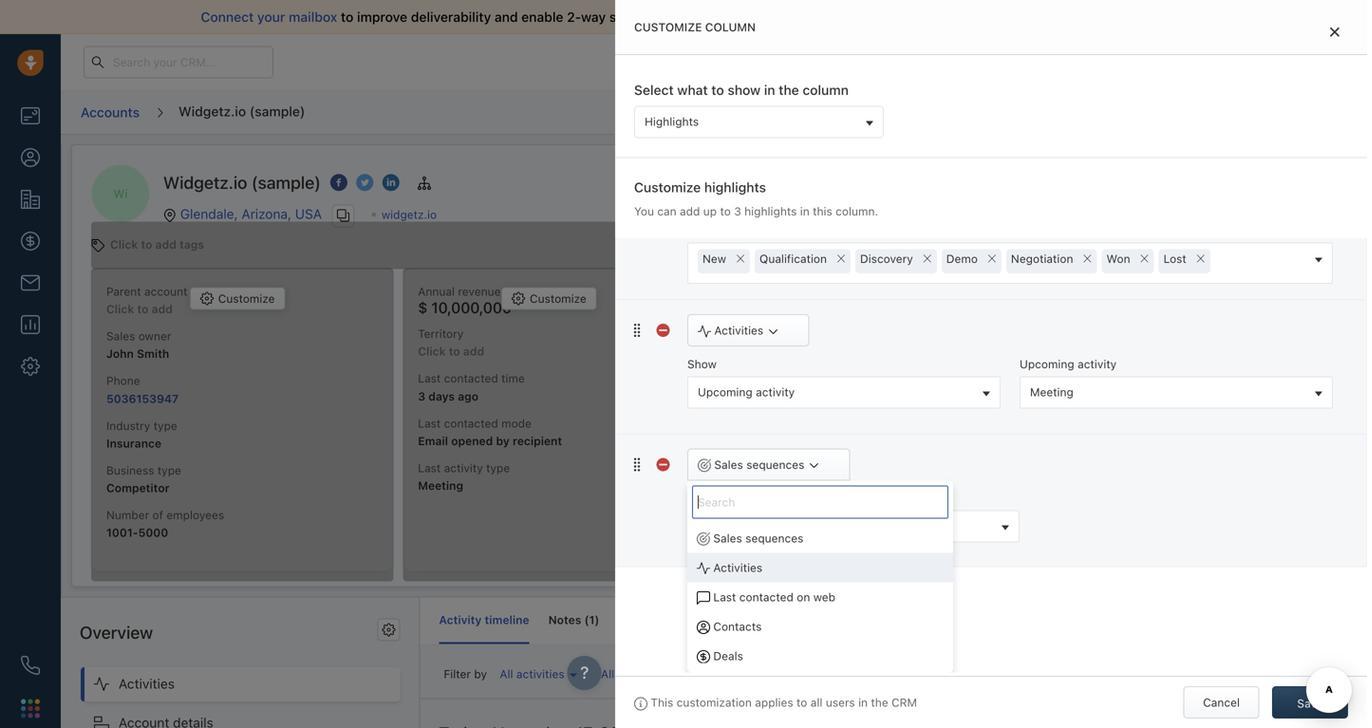 Task type: describe. For each thing, give the bounding box(es) containing it.
upcoming activity button
[[688, 376, 1001, 409]]

) for notes ( 1 )
[[595, 613, 600, 627]]

1 horizontal spatial activities
[[895, 667, 943, 680]]

improve
[[357, 9, 408, 25]]

add inside customize highlights you can add up to 3 highlights in this column.
[[680, 205, 700, 218]]

last
[[714, 591, 737, 604]]

glendale,
[[180, 206, 238, 222]]

to right the click
[[141, 238, 152, 251]]

1 for meetings ( 1 )
[[747, 613, 753, 627]]

upcoming activity inside button
[[698, 385, 795, 399]]

all
[[811, 696, 823, 709]]

0 horizontal spatial add
[[155, 238, 177, 251]]

connect your mailbox to improve deliverability and enable 2-way sync of email conversations.
[[201, 9, 788, 25]]

call button
[[776, 96, 834, 129]]

widgetz.io link
[[382, 208, 437, 221]]

show
[[728, 82, 761, 98]]

glendale, arizona, usa
[[180, 206, 322, 222]]

highlights
[[645, 115, 699, 128]]

( for meetings
[[742, 613, 747, 627]]

× button for demo
[[983, 247, 1002, 268]]

lost
[[1164, 252, 1187, 265]]

sequences inside button
[[735, 520, 793, 533]]

click
[[110, 238, 138, 251]]

negotiation
[[1012, 252, 1074, 265]]

× for negotiation
[[1083, 247, 1093, 267]]

meetings ( 1 )
[[688, 613, 757, 627]]

hide tags
[[698, 239, 749, 252]]

phone image
[[21, 656, 40, 675]]

last contacted on web
[[714, 591, 836, 604]]

sync
[[610, 9, 639, 25]]

sales inside sales sequences dropdown button
[[715, 458, 744, 471]]

× for discovery
[[923, 247, 933, 267]]

sequences inside option
[[746, 532, 804, 545]]

deal
[[869, 667, 892, 680]]

customize for 2nd customize button from right
[[530, 292, 587, 305]]

contact
[[743, 668, 784, 681]]

periods
[[644, 668, 685, 681]]

select what to show in the column
[[635, 82, 849, 98]]

1 vertical spatial (sample)
[[252, 172, 321, 193]]

move image
[[631, 324, 644, 337]]

0 horizontal spatial activities
[[517, 668, 565, 681]]

1 vertical spatial widgetz.io
[[163, 172, 247, 193]]

your trial ends in 21 days
[[848, 56, 973, 68]]

email
[[659, 9, 692, 25]]

accounts
[[81, 104, 140, 120]]

Search search field
[[692, 486, 949, 519]]

3 customize button from the left
[[813, 287, 909, 310]]

× for lost
[[1196, 247, 1206, 267]]

glendale, arizona, usa link
[[180, 206, 322, 222]]

filter
[[444, 668, 471, 681]]

your
[[257, 9, 285, 25]]

0 vertical spatial highlights
[[705, 179, 767, 195]]

1 inside button
[[735, 668, 740, 681]]

activity inside button
[[756, 385, 795, 399]]

web
[[814, 591, 836, 604]]

connect
[[201, 9, 254, 25]]

on
[[797, 591, 811, 604]]

activity
[[439, 613, 482, 627]]

widgetz.io
[[382, 208, 437, 221]]

applies
[[755, 696, 794, 709]]

notes ( 1 )
[[549, 613, 600, 627]]

notes
[[549, 613, 582, 627]]

customize column
[[635, 20, 756, 34]]

new
[[703, 252, 727, 265]]

can
[[658, 205, 677, 218]]

and
[[495, 9, 518, 25]]

× for qualification
[[837, 247, 847, 267]]

users
[[826, 696, 856, 709]]

2 vertical spatial show
[[837, 667, 866, 680]]

customize inside customize highlights you can add up to 3 highlights in this column.
[[635, 179, 701, 195]]

you
[[635, 205, 654, 218]]

all for all time periods
[[601, 668, 615, 681]]

upcoming inside upcoming activity button
[[698, 385, 753, 399]]

show for upcoming activity
[[688, 358, 717, 371]]

your
[[848, 56, 871, 68]]

customize
[[635, 20, 702, 34]]

timeline
[[485, 613, 530, 627]]

meeting
[[1031, 385, 1074, 399]]

× button for lost
[[1192, 247, 1211, 268]]

2 vertical spatial activities
[[119, 677, 175, 692]]

active
[[698, 520, 731, 533]]

sequences inside dropdown button
[[747, 458, 805, 471]]

activities button
[[688, 314, 810, 347]]

days
[[950, 56, 973, 68]]

demo
[[947, 252, 978, 265]]

2 horizontal spatial activity
[[1078, 358, 1117, 371]]

( for notes
[[585, 613, 589, 627]]

save button
[[1273, 687, 1349, 719]]

in inside customize highlights you can add up to 3 highlights in this column.
[[801, 205, 810, 218]]

0 vertical spatial widgetz.io
[[179, 103, 246, 119]]

in left the 21
[[924, 56, 932, 68]]

filter by
[[444, 668, 487, 681]]

deliverability
[[411, 9, 491, 25]]

1 contact
[[735, 668, 784, 681]]

0 vertical spatial widgetz.io (sample)
[[179, 103, 305, 119]]

to right what
[[712, 82, 724, 98]]

this
[[813, 205, 833, 218]]

move image
[[631, 458, 644, 471]]

Search your CRM... text field
[[84, 46, 274, 78]]

up
[[704, 205, 717, 218]]

contacted
[[740, 591, 794, 604]]

× for won
[[1140, 247, 1150, 267]]

last contacted on web option
[[688, 583, 954, 612]]

all activities link
[[495, 663, 582, 686]]

create custom sales activity link
[[796, 613, 976, 627]]

down arrow image for sales sequences
[[808, 459, 821, 473]]

active sequences button
[[688, 511, 1020, 543]]

column.
[[836, 205, 879, 218]]

× for demo
[[987, 247, 998, 267]]

accounts link
[[80, 98, 141, 127]]

sales sequences for sales sequences dropdown button
[[715, 458, 805, 471]]

0 vertical spatial column
[[706, 20, 756, 34]]

way
[[581, 9, 606, 25]]

1 vertical spatial the
[[871, 696, 889, 709]]

arizona,
[[242, 206, 292, 222]]

highlights button
[[635, 106, 885, 138]]

in right 'show'
[[764, 82, 776, 98]]

activity timeline
[[439, 613, 530, 627]]

won
[[1107, 252, 1131, 265]]

1 horizontal spatial column
[[803, 82, 849, 98]]



Task type: locate. For each thing, give the bounding box(es) containing it.
sales
[[715, 458, 744, 471], [714, 532, 743, 545]]

0 vertical spatial sales
[[715, 458, 744, 471]]

sequences
[[747, 458, 805, 471], [735, 520, 793, 533], [746, 532, 804, 545]]

)
[[595, 613, 600, 627], [753, 613, 757, 627]]

1 vertical spatial widgetz.io (sample)
[[163, 172, 321, 193]]

in right users
[[859, 696, 868, 709]]

5 × from the left
[[1083, 247, 1093, 267]]

linkedin circled image
[[383, 172, 400, 193]]

× button for qualification
[[832, 247, 851, 268]]

in left this
[[801, 205, 810, 218]]

0 horizontal spatial all
[[500, 668, 513, 681]]

custom
[[858, 613, 899, 627]]

deals
[[714, 650, 744, 663]]

1 horizontal spatial )
[[753, 613, 757, 627]]

2 vertical spatial activity
[[934, 613, 976, 627]]

add left up
[[680, 205, 700, 218]]

1 horizontal spatial upcoming activity
[[1020, 358, 1117, 371]]

all time periods
[[601, 668, 685, 681]]

all for all activities
[[500, 668, 513, 681]]

activities
[[895, 667, 943, 680], [517, 668, 565, 681]]

tags
[[180, 238, 204, 251], [726, 239, 749, 252]]

activity down activities button
[[756, 385, 795, 399]]

1
[[589, 613, 595, 627], [747, 613, 753, 627], [735, 668, 740, 681]]

customization
[[677, 696, 752, 709]]

None search field
[[1211, 249, 1235, 269]]

tags up new
[[726, 239, 749, 252]]

0 vertical spatial upcoming
[[1020, 358, 1075, 371]]

activities inside activities option
[[714, 561, 763, 574]]

0 vertical spatial upcoming activity
[[1020, 358, 1117, 371]]

create custom sales activity
[[817, 613, 976, 627]]

0 horizontal spatial down arrow image
[[767, 325, 780, 338]]

of
[[643, 9, 655, 25]]

sales sequences up active sequences
[[715, 458, 805, 471]]

down arrow image inside sales sequences dropdown button
[[808, 459, 821, 473]]

0 horizontal spatial customize button
[[190, 287, 285, 310]]

meetings
[[688, 613, 739, 627]]

show up active
[[688, 492, 717, 505]]

to
[[341, 9, 354, 25], [712, 82, 724, 98], [720, 205, 731, 218], [141, 238, 152, 251], [797, 696, 808, 709]]

explore plans
[[1009, 55, 1083, 68]]

widgetz.io (sample) down the search your crm... text field
[[179, 103, 305, 119]]

(
[[585, 613, 589, 627], [742, 613, 747, 627]]

down arrow image inside activities button
[[767, 325, 780, 338]]

close image
[[1331, 27, 1340, 38]]

customize for 3rd customize button from the left
[[842, 292, 899, 305]]

1 horizontal spatial add
[[680, 205, 700, 218]]

× left won on the right top of page
[[1083, 247, 1093, 267]]

1 ( from the left
[[585, 613, 589, 627]]

1 down contacted
[[747, 613, 753, 627]]

1 horizontal spatial activity
[[934, 613, 976, 627]]

(sample) down your
[[250, 103, 305, 119]]

phone element
[[11, 647, 49, 685]]

meeting button
[[1020, 376, 1334, 409]]

1 for notes ( 1 )
[[589, 613, 595, 627]]

1 vertical spatial upcoming activity
[[698, 385, 795, 399]]

2 horizontal spatial 1
[[747, 613, 753, 627]]

× right new
[[736, 247, 746, 267]]

explore
[[1009, 55, 1050, 68]]

list box
[[688, 524, 954, 671]]

× button for discovery
[[918, 247, 937, 268]]

× button right won on the right top of page
[[1136, 247, 1155, 268]]

2 ( from the left
[[742, 613, 747, 627]]

1 contact button
[[712, 663, 802, 686]]

activities inside activities button
[[715, 324, 764, 337]]

this customization applies to all users in the crm
[[651, 696, 918, 709]]

activities down notes
[[517, 668, 565, 681]]

widgetz.io up glendale,
[[163, 172, 247, 193]]

× button left discovery
[[832, 247, 851, 268]]

sales up last
[[714, 532, 743, 545]]

activities up last
[[714, 561, 763, 574]]

0 vertical spatial activities
[[715, 324, 764, 337]]

add right the click
[[155, 238, 177, 251]]

cancel
[[1204, 696, 1241, 710]]

1 vertical spatial down arrow image
[[808, 459, 821, 473]]

column up call
[[803, 82, 849, 98]]

the
[[779, 82, 800, 98], [871, 696, 889, 709]]

crm
[[892, 696, 918, 709]]

1 ) from the left
[[595, 613, 600, 627]]

activities option
[[688, 553, 954, 583]]

× right lost
[[1196, 247, 1206, 267]]

freshworks switcher image
[[21, 699, 40, 718]]

1 all from the left
[[500, 668, 513, 681]]

the left crm at bottom
[[871, 696, 889, 709]]

× button right demo
[[983, 247, 1002, 268]]

show deal activities
[[837, 667, 943, 680]]

cancel button
[[1184, 687, 1260, 719]]

0 vertical spatial sales sequences
[[715, 458, 805, 471]]

select
[[635, 82, 674, 98]]

widgetz.io down the search your crm... text field
[[179, 103, 246, 119]]

create
[[817, 613, 855, 627]]

1 vertical spatial highlights
[[745, 205, 797, 218]]

call
[[804, 106, 825, 119]]

activity right sales
[[934, 613, 976, 627]]

down arrow image for activities
[[767, 325, 780, 338]]

0 vertical spatial the
[[779, 82, 800, 98]]

all inside all activities link
[[500, 668, 513, 681]]

1 × button from the left
[[731, 247, 750, 268]]

trial
[[874, 56, 893, 68]]

show down activities button
[[688, 358, 717, 371]]

contacts
[[714, 620, 762, 633]]

sales sequences option
[[688, 524, 954, 553]]

× button
[[731, 247, 750, 268], [832, 247, 851, 268], [918, 247, 937, 268], [983, 247, 1002, 268], [1079, 247, 1098, 268], [1136, 247, 1155, 268], [1192, 247, 1211, 268]]

this
[[651, 696, 674, 709]]

1 vertical spatial sales sequences
[[714, 532, 804, 545]]

1 horizontal spatial the
[[871, 696, 889, 709]]

activity up meeting button
[[1078, 358, 1117, 371]]

activities down new
[[715, 324, 764, 337]]

1 horizontal spatial all
[[601, 668, 615, 681]]

× button for won
[[1136, 247, 1155, 268]]

0 horizontal spatial 1
[[589, 613, 595, 627]]

twitter circled image
[[356, 172, 374, 193]]

upcoming activity up meeting
[[1020, 358, 1117, 371]]

call link
[[776, 96, 834, 129]]

3 × from the left
[[923, 247, 933, 267]]

sales sequences for list box containing sales sequences
[[714, 532, 804, 545]]

sequences right active
[[735, 520, 793, 533]]

conversations.
[[696, 9, 788, 25]]

5 × button from the left
[[1079, 247, 1098, 268]]

0 vertical spatial activity
[[1078, 358, 1117, 371]]

1 horizontal spatial tags
[[726, 239, 749, 252]]

mng settings image
[[382, 624, 396, 637]]

activities up crm at bottom
[[895, 667, 943, 680]]

) for meetings ( 1 )
[[753, 613, 757, 627]]

× right won on the right top of page
[[1140, 247, 1150, 267]]

2 horizontal spatial customize button
[[813, 287, 909, 310]]

0 horizontal spatial activity
[[756, 385, 795, 399]]

(sample) up the 'arizona,'
[[252, 172, 321, 193]]

0 vertical spatial down arrow image
[[767, 325, 780, 338]]

upcoming up meeting
[[1020, 358, 1075, 371]]

discovery
[[861, 252, 914, 265]]

2 ) from the left
[[753, 613, 757, 627]]

widgetz.io (sample) up "glendale, arizona, usa" link
[[163, 172, 321, 193]]

the up highlights button
[[779, 82, 800, 98]]

0 vertical spatial (sample)
[[250, 103, 305, 119]]

dialog
[[616, 0, 1368, 729]]

0 horizontal spatial upcoming activity
[[698, 385, 795, 399]]

list box containing sales sequences
[[688, 524, 954, 671]]

4 × from the left
[[987, 247, 998, 267]]

to inside customize highlights you can add up to 3 highlights in this column.
[[720, 205, 731, 218]]

7 × from the left
[[1196, 247, 1206, 267]]

to right "mailbox"
[[341, 9, 354, 25]]

× button left won on the right top of page
[[1079, 247, 1098, 268]]

1 horizontal spatial customize button
[[502, 287, 597, 310]]

0 vertical spatial show
[[688, 358, 717, 371]]

explore plans link
[[999, 50, 1093, 73]]

1 customize button from the left
[[190, 287, 285, 310]]

0 horizontal spatial upcoming
[[698, 385, 753, 399]]

sales sequences inside option
[[714, 532, 804, 545]]

× left demo
[[923, 247, 933, 267]]

show
[[688, 358, 717, 371], [688, 492, 717, 505], [837, 667, 866, 680]]

all activities
[[500, 668, 565, 681]]

2 all from the left
[[601, 668, 615, 681]]

0 horizontal spatial column
[[706, 20, 756, 34]]

× button for negotiation
[[1079, 247, 1098, 268]]

highlights right 3
[[745, 205, 797, 218]]

customize for third customize button from the right
[[218, 292, 275, 305]]

× right demo
[[987, 247, 998, 267]]

hide
[[698, 239, 723, 252]]

1 vertical spatial column
[[803, 82, 849, 98]]

× button right lost
[[1192, 247, 1211, 268]]

highlights up 3
[[705, 179, 767, 195]]

6 × from the left
[[1140, 247, 1150, 267]]

customize highlights you can add up to 3 highlights in this column.
[[635, 179, 879, 218]]

customize button
[[190, 287, 285, 310], [502, 287, 597, 310], [813, 287, 909, 310]]

sales inside option
[[714, 532, 743, 545]]

1 vertical spatial activity
[[756, 385, 795, 399]]

1 vertical spatial activities
[[714, 561, 763, 574]]

1 vertical spatial upcoming
[[698, 385, 753, 399]]

active sequences
[[698, 520, 793, 533]]

hide tags button
[[670, 234, 760, 257]]

1 right notes
[[589, 613, 595, 627]]

1 × from the left
[[736, 247, 746, 267]]

× button left demo
[[918, 247, 937, 268]]

all inside all time periods button
[[601, 668, 615, 681]]

× left discovery
[[837, 247, 847, 267]]

1 horizontal spatial (
[[742, 613, 747, 627]]

3 × button from the left
[[918, 247, 937, 268]]

upcoming down activities button
[[698, 385, 753, 399]]

down arrow image up search 'search box'
[[808, 459, 821, 473]]

× for new
[[736, 247, 746, 267]]

1 vertical spatial add
[[155, 238, 177, 251]]

qualification
[[760, 252, 827, 265]]

3
[[734, 205, 742, 218]]

( right notes
[[585, 613, 589, 627]]

sales sequences inside dropdown button
[[715, 458, 805, 471]]

6 × button from the left
[[1136, 247, 1155, 268]]

(sample)
[[250, 103, 305, 119], [252, 172, 321, 193]]

upcoming
[[1020, 358, 1075, 371], [698, 385, 753, 399]]

deals option
[[688, 641, 954, 671]]

usa
[[295, 206, 322, 222]]

down arrow image
[[767, 325, 780, 338], [808, 459, 821, 473]]

4 × button from the left
[[983, 247, 1002, 268]]

show for active sequences
[[688, 492, 717, 505]]

add
[[680, 205, 700, 218], [155, 238, 177, 251]]

upcoming activity down activities button
[[698, 385, 795, 399]]

overview
[[80, 622, 153, 643]]

1 vertical spatial show
[[688, 492, 717, 505]]

by
[[474, 668, 487, 681]]

tags down glendale,
[[180, 238, 204, 251]]

) down contacted
[[753, 613, 757, 627]]

sales
[[902, 613, 931, 627]]

sequences up search 'search box'
[[747, 458, 805, 471]]

all right by
[[500, 668, 513, 681]]

1 vertical spatial sales
[[714, 532, 743, 545]]

0 horizontal spatial the
[[779, 82, 800, 98]]

what
[[678, 82, 708, 98]]

widgetz.io
[[179, 103, 246, 119], [163, 172, 247, 193]]

activity
[[1078, 358, 1117, 371], [756, 385, 795, 399], [934, 613, 976, 627]]

highlights
[[705, 179, 767, 195], [745, 205, 797, 218]]

1 horizontal spatial upcoming
[[1020, 358, 1075, 371]]

1 horizontal spatial 1
[[735, 668, 740, 681]]

dialog containing ×
[[616, 0, 1368, 729]]

down arrow image down qualification
[[767, 325, 780, 338]]

7 × button from the left
[[1192, 247, 1211, 268]]

sales up active
[[715, 458, 744, 471]]

tags inside button
[[726, 239, 749, 252]]

2 customize button from the left
[[502, 287, 597, 310]]

0 horizontal spatial (
[[585, 613, 589, 627]]

21
[[935, 56, 947, 68]]

1 down deals
[[735, 668, 740, 681]]

0 vertical spatial add
[[680, 205, 700, 218]]

sales sequences up contacted
[[714, 532, 804, 545]]

activities down overview on the bottom
[[119, 677, 175, 692]]

contacts option
[[688, 612, 954, 641]]

0 horizontal spatial )
[[595, 613, 600, 627]]

ends
[[896, 56, 921, 68]]

show left deal
[[837, 667, 866, 680]]

( right meetings
[[742, 613, 747, 627]]

to left the all
[[797, 696, 808, 709]]

in
[[924, 56, 932, 68], [764, 82, 776, 98], [801, 205, 810, 218], [859, 696, 868, 709]]

facebook circled image
[[330, 172, 348, 193]]

× button for new
[[731, 247, 750, 268]]

1 horizontal spatial down arrow image
[[808, 459, 821, 473]]

all
[[500, 668, 513, 681], [601, 668, 615, 681]]

sequences up activities option
[[746, 532, 804, 545]]

mailbox
[[289, 9, 338, 25]]

column right email
[[706, 20, 756, 34]]

all left time
[[601, 668, 615, 681]]

to left 3
[[720, 205, 731, 218]]

× button right new
[[731, 247, 750, 268]]

plans
[[1053, 55, 1083, 68]]

) right notes
[[595, 613, 600, 627]]

2 × from the left
[[837, 247, 847, 267]]

save
[[1298, 697, 1324, 711]]

activities
[[715, 324, 764, 337], [714, 561, 763, 574], [119, 677, 175, 692]]

2 × button from the left
[[832, 247, 851, 268]]

0 horizontal spatial tags
[[180, 238, 204, 251]]



Task type: vqa. For each thing, say whether or not it's contained in the screenshot.
the All time periods
yes



